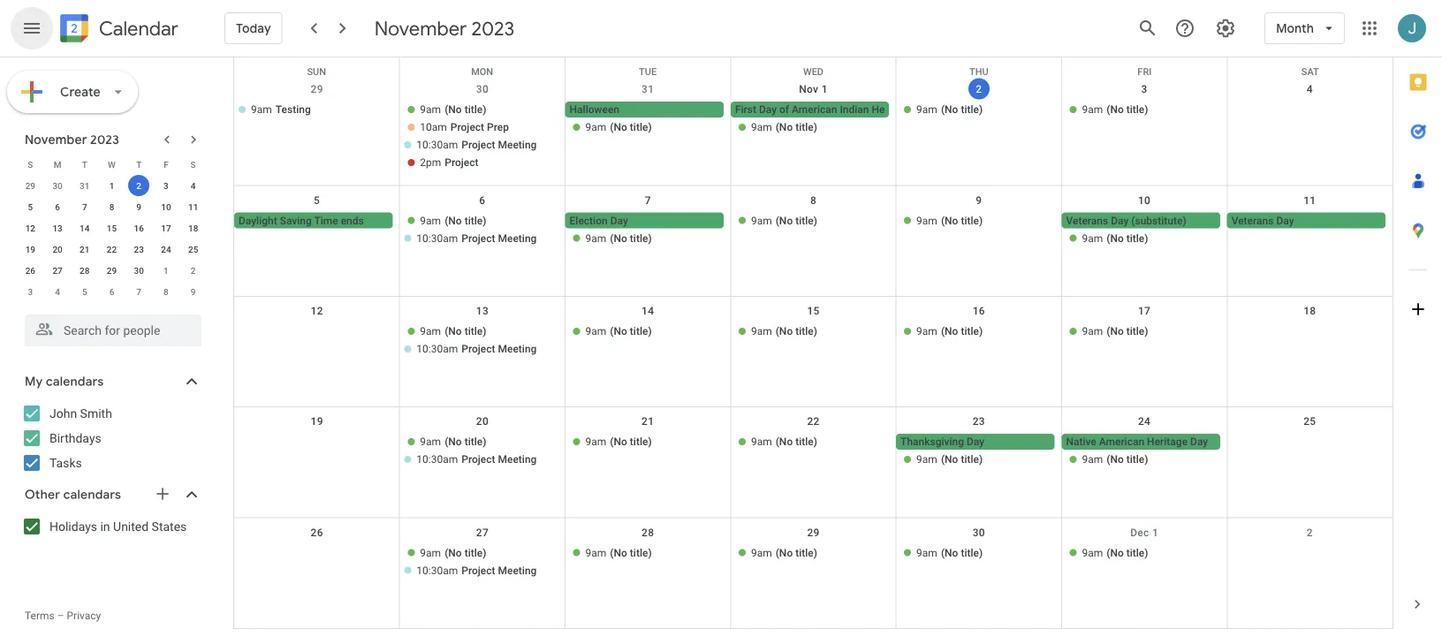Task type: describe. For each thing, give the bounding box(es) containing it.
28 for dec 1
[[642, 527, 654, 539]]

november 2023 grid
[[17, 154, 207, 302]]

1 vertical spatial 15
[[807, 305, 820, 317]]

other
[[25, 487, 60, 503]]

sat
[[1302, 66, 1320, 77]]

10am project prep
[[420, 121, 509, 133]]

28 element
[[74, 260, 95, 281]]

veterans for veterans day (substitute)
[[1067, 214, 1109, 227]]

daylight
[[239, 214, 277, 227]]

create
[[60, 84, 101, 100]]

1 horizontal spatial november
[[375, 16, 467, 41]]

native
[[1067, 436, 1097, 448]]

veterans day (substitute)
[[1067, 214, 1187, 227]]

project for 20
[[462, 454, 495, 466]]

nov
[[799, 83, 819, 95]]

cell containing first day of american indian heritage month
[[731, 102, 946, 172]]

10:30am project meeting for 20
[[417, 454, 537, 466]]

dec
[[1131, 527, 1150, 539]]

indian
[[840, 103, 869, 116]]

row group containing 29
[[17, 175, 207, 302]]

23 element
[[128, 239, 150, 260]]

13 element
[[47, 217, 68, 239]]

today
[[236, 20, 271, 36]]

16 element
[[128, 217, 150, 239]]

today button
[[225, 7, 283, 50]]

dec 1
[[1131, 527, 1159, 539]]

5 for november 2023
[[28, 202, 33, 212]]

election day button
[[565, 213, 724, 228]]

0 vertical spatial november 2023
[[375, 16, 515, 41]]

20 element
[[47, 239, 68, 260]]

18 element
[[183, 217, 204, 239]]

native american heritage day button
[[1062, 434, 1221, 450]]

10:30am for 20
[[417, 454, 458, 466]]

project for 13
[[462, 343, 495, 355]]

4 for 1
[[191, 180, 196, 191]]

daylight saving time ends
[[239, 214, 364, 227]]

10 for november 2023
[[161, 202, 171, 212]]

smith
[[80, 406, 112, 421]]

–
[[57, 610, 64, 622]]

1 vertical spatial november
[[25, 132, 87, 148]]

settings menu image
[[1216, 18, 1237, 39]]

my calendars
[[25, 374, 104, 390]]

w
[[108, 159, 116, 170]]

11 for sun
[[1304, 194, 1317, 206]]

15 inside row group
[[107, 223, 117, 233]]

cell containing election day
[[565, 213, 731, 248]]

13 inside row group
[[52, 223, 63, 233]]

john smith
[[50, 406, 112, 421]]

my calendars list
[[4, 400, 219, 477]]

2pm
[[420, 156, 441, 169]]

first day of american indian heritage month
[[735, 103, 946, 116]]

american inside button
[[1100, 436, 1145, 448]]

halloween
[[570, 103, 620, 116]]

1 horizontal spatial 6
[[109, 286, 114, 297]]

project for 27
[[462, 565, 495, 577]]

cell containing halloween
[[565, 102, 731, 172]]

meeting for 13
[[498, 343, 537, 355]]

october 31 element
[[74, 175, 95, 196]]

holidays in united states
[[50, 519, 187, 534]]

25 inside 'element'
[[188, 244, 198, 255]]

1 horizontal spatial 22
[[807, 416, 820, 428]]

3 for nov 1
[[1142, 83, 1148, 95]]

12 inside grid
[[311, 305, 323, 317]]

tasks
[[50, 456, 82, 470]]

9 for sun
[[976, 194, 982, 206]]

1 vertical spatial 23
[[973, 416, 986, 428]]

october 30 element
[[47, 175, 68, 196]]

8 for november 2023
[[109, 202, 114, 212]]

prep
[[487, 121, 509, 133]]

american inside button
[[792, 103, 838, 116]]

27 for dec 1
[[476, 527, 489, 539]]

1 horizontal spatial 9
[[191, 286, 196, 297]]

of
[[780, 103, 790, 116]]

row containing s
[[17, 154, 207, 175]]

privacy
[[67, 610, 101, 622]]

1 vertical spatial 19
[[311, 416, 323, 428]]

Search for people text field
[[35, 315, 191, 347]]

calendars for other calendars
[[63, 487, 121, 503]]

october 29 element
[[20, 175, 41, 196]]

27 element
[[47, 260, 68, 281]]

10:30am project meeting for 13
[[417, 343, 537, 355]]

december 9 element
[[183, 281, 204, 302]]

day for veterans day (substitute)
[[1111, 214, 1129, 227]]

birthdays
[[50, 431, 101, 446]]

meeting for 6
[[498, 232, 537, 244]]

1 down 24 element
[[164, 265, 169, 276]]

month inside button
[[915, 103, 946, 116]]

3 inside the december 3 element
[[28, 286, 33, 297]]

9am testing
[[251, 103, 311, 116]]

19 inside "19" element
[[25, 244, 35, 255]]

day for veterans day
[[1277, 214, 1295, 227]]

1 horizontal spatial 2023
[[472, 16, 515, 41]]

8 for sun
[[811, 194, 817, 206]]

1 t from the left
[[82, 159, 87, 170]]

december 6 element
[[101, 281, 122, 302]]

26 element
[[20, 260, 41, 281]]

17 inside row group
[[161, 223, 171, 233]]

john
[[50, 406, 77, 421]]

other calendars button
[[4, 481, 219, 509]]

my calendars button
[[4, 368, 219, 396]]

grid containing 2
[[233, 57, 1393, 629]]

testing
[[276, 103, 311, 116]]

6 for november 2023
[[55, 202, 60, 212]]

election day
[[570, 214, 628, 227]]

calendar
[[99, 16, 178, 41]]

10:30am project meeting for 6
[[417, 232, 537, 244]]

19 element
[[20, 239, 41, 260]]

12 element
[[20, 217, 41, 239]]

nov 1
[[799, 83, 828, 95]]

december 7 element
[[128, 281, 150, 302]]

cell containing veterans day (substitute)
[[1062, 213, 1228, 248]]

11 for november 2023
[[188, 202, 198, 212]]

(substitute)
[[1132, 214, 1187, 227]]

native american heritage day
[[1067, 436, 1209, 448]]

mon
[[471, 66, 493, 77]]

18 inside row group
[[188, 223, 198, 233]]

create button
[[7, 71, 138, 113]]

december 3 element
[[20, 281, 41, 302]]

december 5 element
[[74, 281, 95, 302]]

holidays
[[50, 519, 97, 534]]

21 element
[[74, 239, 95, 260]]

in
[[100, 519, 110, 534]]

cell containing native american heritage day
[[1062, 434, 1228, 470]]

10 element
[[156, 196, 177, 217]]

halloween button
[[565, 102, 724, 118]]

4 for nov 1
[[1307, 83, 1314, 95]]

veterans day (substitute) button
[[1062, 213, 1221, 228]]

ends
[[341, 214, 364, 227]]

1 right the dec
[[1153, 527, 1159, 539]]

day for election day
[[611, 214, 628, 227]]

7 for november 2023
[[82, 202, 87, 212]]



Task type: locate. For each thing, give the bounding box(es) containing it.
31 for 1
[[80, 180, 90, 191]]

27 inside row group
[[52, 265, 63, 276]]

0 horizontal spatial veterans
[[1067, 214, 1109, 227]]

10:30am for 13
[[417, 343, 458, 355]]

27 for 1
[[52, 265, 63, 276]]

1 horizontal spatial 12
[[311, 305, 323, 317]]

4 meeting from the top
[[498, 454, 537, 466]]

3 meeting from the top
[[498, 343, 537, 355]]

december 8 element
[[156, 281, 177, 302]]

0 horizontal spatial month
[[915, 103, 946, 116]]

0 horizontal spatial 25
[[188, 244, 198, 255]]

election
[[570, 214, 608, 227]]

7 inside grid
[[645, 194, 651, 206]]

month
[[1277, 20, 1315, 36], [915, 103, 946, 116]]

4 inside "element"
[[55, 286, 60, 297]]

1 horizontal spatial t
[[136, 159, 142, 170]]

t up 2 cell
[[136, 159, 142, 170]]

28 inside 28 "element"
[[80, 265, 90, 276]]

2 veterans from the left
[[1232, 214, 1274, 227]]

2 horizontal spatial 5
[[314, 194, 320, 206]]

december 4 element
[[47, 281, 68, 302]]

2 10:30am from the top
[[417, 232, 458, 244]]

row group
[[17, 175, 207, 302]]

sun
[[307, 66, 326, 77]]

0 horizontal spatial 18
[[188, 223, 198, 233]]

9 for november 2023
[[136, 202, 141, 212]]

main drawer image
[[21, 18, 42, 39]]

meeting for 27
[[498, 565, 537, 577]]

november 2023 up the m
[[25, 132, 119, 148]]

1 10:30am from the top
[[417, 139, 458, 151]]

3 down 'f'
[[164, 180, 169, 191]]

1 vertical spatial 26
[[311, 527, 323, 539]]

4 10:30am project meeting from the top
[[417, 454, 537, 466]]

7 down the october 31 'element'
[[82, 202, 87, 212]]

27 inside grid
[[476, 527, 489, 539]]

row containing 3
[[17, 281, 207, 302]]

31 right october 30 element
[[80, 180, 90, 191]]

heritage
[[872, 103, 913, 116], [1148, 436, 1188, 448]]

25 element
[[183, 239, 204, 260]]

10 for sun
[[1139, 194, 1151, 206]]

11
[[1304, 194, 1317, 206], [188, 202, 198, 212]]

1
[[822, 83, 828, 95], [109, 180, 114, 191], [164, 265, 169, 276], [1153, 527, 1159, 539]]

fri
[[1138, 66, 1152, 77]]

calendars up in
[[63, 487, 121, 503]]

time
[[314, 214, 338, 227]]

thanksgiving day
[[901, 436, 985, 448]]

24
[[161, 244, 171, 255], [1139, 416, 1151, 428]]

month inside dropdown button
[[1277, 20, 1315, 36]]

1 vertical spatial month
[[915, 103, 946, 116]]

0 horizontal spatial november 2023
[[25, 132, 119, 148]]

december 1 element
[[156, 260, 177, 281]]

calendar element
[[57, 11, 178, 50]]

5 10:30am project meeting from the top
[[417, 565, 537, 577]]

first day of american indian heritage month button
[[731, 102, 946, 118]]

2 t from the left
[[136, 159, 142, 170]]

9
[[976, 194, 982, 206], [136, 202, 141, 212], [191, 286, 196, 297]]

0 vertical spatial 20
[[52, 244, 63, 255]]

1 horizontal spatial 31
[[642, 83, 654, 95]]

0 horizontal spatial 26
[[25, 265, 35, 276]]

3
[[1142, 83, 1148, 95], [164, 180, 169, 191], [28, 286, 33, 297]]

12 inside row group
[[25, 223, 35, 233]]

grid
[[233, 57, 1393, 629]]

daylight saving time ends button
[[234, 213, 393, 228]]

3 10:30am from the top
[[417, 343, 458, 355]]

23 inside row group
[[134, 244, 144, 255]]

24 inside row group
[[161, 244, 171, 255]]

17
[[161, 223, 171, 233], [1139, 305, 1151, 317]]

0 vertical spatial 28
[[80, 265, 90, 276]]

7
[[645, 194, 651, 206], [82, 202, 87, 212], [136, 286, 141, 297]]

20
[[52, 244, 63, 255], [476, 416, 489, 428]]

None search field
[[0, 308, 219, 347]]

23 up thanksgiving day button
[[973, 416, 986, 428]]

0 vertical spatial american
[[792, 103, 838, 116]]

22 inside row group
[[107, 244, 117, 255]]

28 for 1
[[80, 265, 90, 276]]

2
[[976, 83, 982, 95], [136, 180, 141, 191], [191, 265, 196, 276], [1307, 527, 1314, 539]]

calendar heading
[[95, 16, 178, 41]]

3 10:30am project meeting from the top
[[417, 343, 537, 355]]

1 horizontal spatial 18
[[1304, 305, 1317, 317]]

m
[[54, 159, 61, 170]]

add other calendars image
[[154, 485, 171, 503]]

0 vertical spatial heritage
[[872, 103, 913, 116]]

1 horizontal spatial 10
[[1139, 194, 1151, 206]]

17 element
[[156, 217, 177, 239]]

10am
[[420, 121, 447, 133]]

2 meeting from the top
[[498, 232, 537, 244]]

10:30am project meeting inside "row"
[[417, 139, 537, 151]]

6 down october 30 element
[[55, 202, 60, 212]]

10 up 17 element
[[161, 202, 171, 212]]

21 inside row group
[[80, 244, 90, 255]]

1 vertical spatial november 2023
[[25, 132, 119, 148]]

1 vertical spatial 24
[[1139, 416, 1151, 428]]

thu
[[970, 66, 989, 77]]

1 horizontal spatial 8
[[164, 286, 169, 297]]

veterans inside button
[[1067, 214, 1109, 227]]

2 horizontal spatial 9
[[976, 194, 982, 206]]

thanksgiving
[[901, 436, 964, 448]]

14 inside 'element'
[[80, 223, 90, 233]]

0 horizontal spatial 15
[[107, 223, 117, 233]]

0 vertical spatial month
[[1277, 20, 1315, 36]]

0 horizontal spatial 4
[[55, 286, 60, 297]]

14
[[80, 223, 90, 233], [642, 305, 654, 317]]

1 horizontal spatial heritage
[[1148, 436, 1188, 448]]

s
[[28, 159, 33, 170], [191, 159, 196, 170]]

cell
[[400, 102, 565, 172], [565, 102, 731, 172], [731, 102, 946, 172], [1228, 102, 1393, 172], [400, 213, 565, 248], [565, 213, 731, 248], [1062, 213, 1228, 248], [234, 323, 400, 359], [400, 323, 565, 359], [1228, 323, 1393, 359], [234, 434, 400, 470], [400, 434, 565, 470], [896, 434, 1062, 470], [1062, 434, 1228, 470], [1228, 434, 1393, 470], [234, 545, 400, 580], [400, 545, 565, 580], [1228, 545, 1393, 580]]

26 for dec 1
[[311, 527, 323, 539]]

states
[[152, 519, 187, 534]]

24 up native american heritage day button at the bottom right of page
[[1139, 416, 1151, 428]]

0 horizontal spatial 20
[[52, 244, 63, 255]]

5 up 12 element
[[28, 202, 33, 212]]

my
[[25, 374, 43, 390]]

terms – privacy
[[25, 610, 101, 622]]

november 2023 up the mon
[[375, 16, 515, 41]]

f
[[164, 159, 169, 170]]

0 horizontal spatial s
[[28, 159, 33, 170]]

first
[[735, 103, 757, 116]]

month up sat
[[1277, 20, 1315, 36]]

8 inside grid
[[811, 194, 817, 206]]

29
[[311, 83, 323, 95], [25, 180, 35, 191], [107, 265, 117, 276], [807, 527, 820, 539]]

5 up daylight saving time ends button
[[314, 194, 320, 206]]

16 inside row group
[[134, 223, 144, 233]]

1 s from the left
[[28, 159, 33, 170]]

5 10:30am from the top
[[417, 565, 458, 577]]

veterans for veterans day
[[1232, 214, 1274, 227]]

project for 6
[[462, 232, 495, 244]]

united
[[113, 519, 149, 534]]

11 up veterans day button
[[1304, 194, 1317, 206]]

tab list
[[1394, 57, 1443, 580]]

month right indian
[[915, 103, 946, 116]]

1 horizontal spatial november 2023
[[375, 16, 515, 41]]

5 meeting from the top
[[498, 565, 537, 577]]

calendars for my calendars
[[46, 374, 104, 390]]

10:30am
[[417, 139, 458, 151], [417, 232, 458, 244], [417, 343, 458, 355], [417, 454, 458, 466], [417, 565, 458, 577]]

1 vertical spatial american
[[1100, 436, 1145, 448]]

0 vertical spatial 18
[[188, 223, 198, 233]]

14 element
[[74, 217, 95, 239]]

2 s from the left
[[191, 159, 196, 170]]

terms link
[[25, 610, 55, 622]]

18
[[188, 223, 198, 233], [1304, 305, 1317, 317]]

9am
[[251, 103, 272, 116], [420, 103, 441, 116], [917, 103, 938, 116], [1082, 103, 1103, 116], [586, 121, 607, 133], [751, 121, 772, 133], [420, 214, 441, 227], [751, 214, 772, 227], [917, 214, 938, 227], [586, 232, 607, 244], [1082, 232, 1103, 244], [420, 325, 441, 338], [586, 325, 607, 338], [751, 325, 772, 338], [917, 325, 938, 338], [1082, 325, 1103, 338], [420, 436, 441, 448], [586, 436, 607, 448], [751, 436, 772, 448], [917, 454, 938, 466], [1082, 454, 1103, 466], [420, 547, 441, 559], [586, 547, 607, 559], [751, 547, 772, 559], [917, 547, 938, 559], [1082, 547, 1103, 559]]

1 vertical spatial 4
[[191, 180, 196, 191]]

20 inside row group
[[52, 244, 63, 255]]

0 vertical spatial november
[[375, 16, 467, 41]]

4 up 11 element
[[191, 180, 196, 191]]

31 down tue
[[642, 83, 654, 95]]

1 vertical spatial 25
[[1304, 416, 1317, 428]]

2 horizontal spatial 8
[[811, 194, 817, 206]]

row
[[234, 57, 1393, 77], [234, 75, 1393, 186], [17, 154, 207, 175], [17, 175, 207, 196], [234, 186, 1393, 297], [17, 196, 207, 217], [17, 217, 207, 239], [17, 239, 207, 260], [17, 260, 207, 281], [17, 281, 207, 302], [234, 297, 1393, 408], [234, 408, 1393, 519], [234, 519, 1393, 629]]

26 inside grid
[[311, 527, 323, 539]]

1 horizontal spatial month
[[1277, 20, 1315, 36]]

1 vertical spatial 20
[[476, 416, 489, 428]]

day for first day of american indian heritage month
[[759, 103, 777, 116]]

1 vertical spatial 14
[[642, 305, 654, 317]]

(no
[[445, 103, 462, 116], [941, 103, 959, 116], [1107, 103, 1124, 116], [610, 121, 628, 133], [776, 121, 793, 133], [445, 214, 462, 227], [776, 214, 793, 227], [941, 214, 959, 227], [610, 232, 628, 244], [1107, 232, 1124, 244], [445, 325, 462, 338], [610, 325, 628, 338], [776, 325, 793, 338], [941, 325, 959, 338], [1107, 325, 1124, 338], [445, 436, 462, 448], [610, 436, 628, 448], [776, 436, 793, 448], [941, 454, 959, 466], [1107, 454, 1124, 466], [445, 547, 462, 559], [610, 547, 628, 559], [776, 547, 793, 559], [941, 547, 959, 559], [1107, 547, 1124, 559]]

0 horizontal spatial american
[[792, 103, 838, 116]]

16
[[134, 223, 144, 233], [973, 305, 986, 317]]

5 for sun
[[314, 194, 320, 206]]

1 horizontal spatial 5
[[82, 286, 87, 297]]

0 vertical spatial calendars
[[46, 374, 104, 390]]

0 vertical spatial 3
[[1142, 83, 1148, 95]]

30
[[476, 83, 489, 95], [52, 180, 63, 191], [134, 265, 144, 276], [973, 527, 986, 539]]

27
[[52, 265, 63, 276], [476, 527, 489, 539]]

0 vertical spatial 4
[[1307, 83, 1314, 95]]

10:30am project meeting for 27
[[417, 565, 537, 577]]

2, today element
[[128, 175, 150, 196]]

31 inside grid
[[642, 83, 654, 95]]

calendars inside dropdown button
[[46, 374, 104, 390]]

calendars
[[46, 374, 104, 390], [63, 487, 121, 503]]

26 for 1
[[25, 265, 35, 276]]

2023
[[472, 16, 515, 41], [90, 132, 119, 148]]

1 vertical spatial 13
[[476, 305, 489, 317]]

1 vertical spatial 12
[[311, 305, 323, 317]]

day inside button
[[1111, 214, 1129, 227]]

t up the october 31 'element'
[[82, 159, 87, 170]]

23
[[134, 244, 144, 255], [973, 416, 986, 428]]

1 horizontal spatial 11
[[1304, 194, 1317, 206]]

23 up '30' element
[[134, 244, 144, 255]]

6 for sun
[[479, 194, 486, 206]]

calendars up john smith
[[46, 374, 104, 390]]

11 inside row group
[[188, 202, 198, 212]]

saving
[[280, 214, 312, 227]]

30 element
[[128, 260, 150, 281]]

2 cell
[[125, 175, 153, 196]]

1 horizontal spatial 3
[[164, 180, 169, 191]]

6 down the 10am project prep
[[479, 194, 486, 206]]

1 horizontal spatial 17
[[1139, 305, 1151, 317]]

0 vertical spatial 14
[[80, 223, 90, 233]]

0 horizontal spatial 28
[[80, 265, 90, 276]]

2 vertical spatial 3
[[28, 286, 33, 297]]

31 for nov 1
[[642, 83, 654, 95]]

0 horizontal spatial 17
[[161, 223, 171, 233]]

american right "native" on the right
[[1100, 436, 1145, 448]]

28 inside grid
[[642, 527, 654, 539]]

0 horizontal spatial 13
[[52, 223, 63, 233]]

22
[[107, 244, 117, 255], [807, 416, 820, 428]]

3 inside grid
[[1142, 83, 1148, 95]]

10 inside grid
[[1139, 194, 1151, 206]]

t
[[82, 159, 87, 170], [136, 159, 142, 170]]

december 2 element
[[183, 260, 204, 281]]

2023 up w
[[90, 132, 119, 148]]

veterans day
[[1232, 214, 1295, 227]]

8 inside "row"
[[164, 286, 169, 297]]

0 horizontal spatial t
[[82, 159, 87, 170]]

12
[[25, 223, 35, 233], [311, 305, 323, 317]]

24 up "december 1" element
[[161, 244, 171, 255]]

0 vertical spatial 15
[[107, 223, 117, 233]]

13
[[52, 223, 63, 233], [476, 305, 489, 317]]

other calendars
[[25, 487, 121, 503]]

0 vertical spatial 25
[[188, 244, 198, 255]]

1 10:30am project meeting from the top
[[417, 139, 537, 151]]

title)
[[465, 103, 487, 116], [961, 103, 983, 116], [1127, 103, 1149, 116], [630, 121, 652, 133], [796, 121, 818, 133], [465, 214, 487, 227], [796, 214, 818, 227], [961, 214, 983, 227], [630, 232, 652, 244], [1127, 232, 1149, 244], [465, 325, 487, 338], [630, 325, 652, 338], [796, 325, 818, 338], [961, 325, 983, 338], [1127, 325, 1149, 338], [465, 436, 487, 448], [630, 436, 652, 448], [796, 436, 818, 448], [961, 454, 983, 466], [1127, 454, 1149, 466], [465, 547, 487, 559], [630, 547, 652, 559], [796, 547, 818, 559], [961, 547, 983, 559], [1127, 547, 1149, 559]]

0 horizontal spatial 16
[[134, 223, 144, 233]]

22 element
[[101, 239, 122, 260]]

2 horizontal spatial 3
[[1142, 83, 1148, 95]]

4 10:30am from the top
[[417, 454, 458, 466]]

2 10:30am project meeting from the top
[[417, 232, 537, 244]]

row containing 2
[[234, 75, 1393, 186]]

0 horizontal spatial 31
[[80, 180, 90, 191]]

1 horizontal spatial 13
[[476, 305, 489, 317]]

0 horizontal spatial 19
[[25, 244, 35, 255]]

tue
[[639, 66, 657, 77]]

31
[[642, 83, 654, 95], [80, 180, 90, 191]]

1 horizontal spatial 7
[[136, 286, 141, 297]]

1 vertical spatial 16
[[973, 305, 986, 317]]

1 horizontal spatial 14
[[642, 305, 654, 317]]

0 horizontal spatial 22
[[107, 244, 117, 255]]

5 down 28 "element"
[[82, 286, 87, 297]]

4 down 27 element
[[55, 286, 60, 297]]

heritage right "native" on the right
[[1148, 436, 1188, 448]]

privacy link
[[67, 610, 101, 622]]

2 vertical spatial 4
[[55, 286, 60, 297]]

28
[[80, 265, 90, 276], [642, 527, 654, 539]]

1 vertical spatial 2023
[[90, 132, 119, 148]]

1 horizontal spatial 20
[[476, 416, 489, 428]]

10:30am for 6
[[417, 232, 458, 244]]

2pm project
[[420, 156, 479, 169]]

4 down sat
[[1307, 83, 1314, 95]]

15 element
[[101, 217, 122, 239]]

s up october 29 element at the top of page
[[28, 159, 33, 170]]

1 horizontal spatial 15
[[807, 305, 820, 317]]

day inside button
[[759, 103, 777, 116]]

9am (no title)
[[420, 103, 487, 116], [917, 103, 983, 116], [1082, 103, 1149, 116], [586, 121, 652, 133], [751, 121, 818, 133], [420, 214, 487, 227], [751, 214, 818, 227], [917, 214, 983, 227], [586, 232, 652, 244], [1082, 232, 1149, 244], [420, 325, 487, 338], [586, 325, 652, 338], [751, 325, 818, 338], [917, 325, 983, 338], [1082, 325, 1149, 338], [420, 436, 487, 448], [586, 436, 652, 448], [751, 436, 818, 448], [917, 454, 983, 466], [1082, 454, 1149, 466], [420, 547, 487, 559], [586, 547, 652, 559], [751, 547, 818, 559], [917, 547, 983, 559], [1082, 547, 1149, 559]]

0 horizontal spatial 24
[[161, 244, 171, 255]]

1 horizontal spatial 24
[[1139, 416, 1151, 428]]

21
[[80, 244, 90, 255], [642, 416, 654, 428]]

11 up 18 element
[[188, 202, 198, 212]]

s right 'f'
[[191, 159, 196, 170]]

row containing sun
[[234, 57, 1393, 77]]

7 inside "row"
[[136, 286, 141, 297]]

29 element
[[101, 260, 122, 281]]

1 right nov
[[822, 83, 828, 95]]

heritage inside button
[[1148, 436, 1188, 448]]

thanksgiving day button
[[896, 434, 1055, 450]]

1 vertical spatial 18
[[1304, 305, 1317, 317]]

11 element
[[183, 196, 204, 217]]

day for thanksgiving day
[[967, 436, 985, 448]]

10 up veterans day (substitute) button
[[1139, 194, 1151, 206]]

3 for 1
[[164, 180, 169, 191]]

26
[[25, 265, 35, 276], [311, 527, 323, 539]]

meeting for 20
[[498, 454, 537, 466]]

7 down '30' element
[[136, 286, 141, 297]]

0 vertical spatial 26
[[25, 265, 35, 276]]

0 horizontal spatial 2023
[[90, 132, 119, 148]]

veterans day button
[[1228, 213, 1386, 228]]

2 horizontal spatial 7
[[645, 194, 651, 206]]

25
[[188, 244, 198, 255], [1304, 416, 1317, 428]]

0 horizontal spatial heritage
[[872, 103, 913, 116]]

veterans inside button
[[1232, 214, 1274, 227]]

1 horizontal spatial 16
[[973, 305, 986, 317]]

10:30am for 27
[[417, 565, 458, 577]]

2 inside cell
[[136, 180, 141, 191]]

0 horizontal spatial 5
[[28, 202, 33, 212]]

1 horizontal spatial veterans
[[1232, 214, 1274, 227]]

6 down 29 element
[[109, 286, 114, 297]]

wed
[[804, 66, 824, 77]]

project
[[451, 121, 485, 133], [462, 139, 495, 151], [445, 156, 479, 169], [462, 232, 495, 244], [462, 343, 495, 355], [462, 454, 495, 466], [462, 565, 495, 577]]

heritage inside button
[[872, 103, 913, 116]]

3 down fri
[[1142, 83, 1148, 95]]

american
[[792, 103, 838, 116], [1100, 436, 1145, 448]]

7 for sun
[[645, 194, 651, 206]]

1 vertical spatial 17
[[1139, 305, 1151, 317]]

1 meeting from the top
[[498, 139, 537, 151]]

heritage right indian
[[872, 103, 913, 116]]

8
[[811, 194, 817, 206], [109, 202, 114, 212], [164, 286, 169, 297]]

10:30am project meeting
[[417, 139, 537, 151], [417, 232, 537, 244], [417, 343, 537, 355], [417, 454, 537, 466], [417, 565, 537, 577]]

10 inside row group
[[161, 202, 171, 212]]

project for 30
[[451, 121, 485, 133]]

31 inside 'element'
[[80, 180, 90, 191]]

row containing 29
[[17, 175, 207, 196]]

0 vertical spatial 27
[[52, 265, 63, 276]]

2023 up the mon
[[472, 16, 515, 41]]

1 vertical spatial 22
[[807, 416, 820, 428]]

american down the nov 1 at the right
[[792, 103, 838, 116]]

0 horizontal spatial 12
[[25, 223, 35, 233]]

0 vertical spatial 22
[[107, 244, 117, 255]]

24 element
[[156, 239, 177, 260]]

calendars inside dropdown button
[[63, 487, 121, 503]]

month button
[[1265, 7, 1345, 50]]

1 horizontal spatial 21
[[642, 416, 654, 428]]

26 inside 26 element
[[25, 265, 35, 276]]

0 vertical spatial 2023
[[472, 16, 515, 41]]

3 down 26 element on the top of page
[[28, 286, 33, 297]]

10:30am inside "row"
[[417, 139, 458, 151]]

cell containing thanksgiving day
[[896, 434, 1062, 470]]

0 horizontal spatial 14
[[80, 223, 90, 233]]

terms
[[25, 610, 55, 622]]

1 veterans from the left
[[1067, 214, 1109, 227]]

1 horizontal spatial 26
[[311, 527, 323, 539]]

6
[[479, 194, 486, 206], [55, 202, 60, 212], [109, 286, 114, 297]]

1 down w
[[109, 180, 114, 191]]

0 horizontal spatial november
[[25, 132, 87, 148]]

1 horizontal spatial american
[[1100, 436, 1145, 448]]

0 horizontal spatial 23
[[134, 244, 144, 255]]

1 horizontal spatial 23
[[973, 416, 986, 428]]

7 up election day button
[[645, 194, 651, 206]]

1 horizontal spatial s
[[191, 159, 196, 170]]

0 horizontal spatial 11
[[188, 202, 198, 212]]

0 horizontal spatial 6
[[55, 202, 60, 212]]

day
[[759, 103, 777, 116], [611, 214, 628, 227], [1111, 214, 1129, 227], [1277, 214, 1295, 227], [967, 436, 985, 448], [1191, 436, 1209, 448]]

1 horizontal spatial 25
[[1304, 416, 1317, 428]]



Task type: vqa. For each thing, say whether or not it's contained in the screenshot.
Title text box
no



